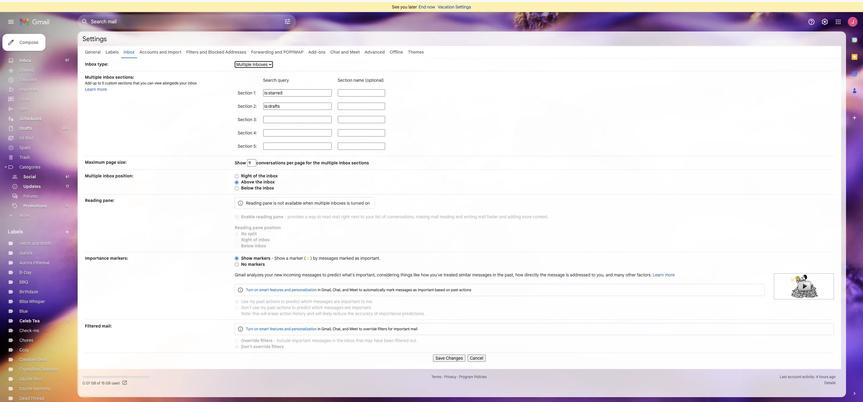 Task type: vqa. For each thing, say whether or not it's contained in the screenshot.
in for in Gmail, Chat, and Meet to automatically mark messages as important based on past actions
yes



Task type: locate. For each thing, give the bounding box(es) containing it.
show for show markers - show a marker (
[[241, 256, 252, 261]]

to left 5 at the left top of page
[[98, 81, 101, 86]]

2 vertical spatial meet
[[350, 327, 358, 332]]

turn on smart features and personalization button up include
[[246, 327, 317, 332]]

don't override filters
[[241, 345, 284, 350]]

bliss up blue link
[[19, 299, 28, 305]]

2 horizontal spatial -
[[285, 214, 287, 220]]

2 chat, from the top
[[333, 327, 342, 332]]

that inside multiple inbox sections: add up to 5 custom sections that you can view alongside your inbox learn more
[[133, 81, 140, 86]]

use
[[253, 305, 259, 311]]

1 features from the top
[[270, 288, 284, 293]]

filters
[[378, 327, 387, 332], [260, 339, 273, 344], [272, 345, 284, 350]]

labels link
[[106, 49, 119, 55]]

2 how from the left
[[516, 273, 524, 278]]

0 horizontal spatial a
[[286, 256, 289, 261]]

predict
[[328, 273, 341, 278], [286, 299, 300, 305], [297, 305, 311, 311]]

1 vertical spatial features
[[270, 327, 284, 332]]

conversations per page for the multiple inbox sections
[[256, 160, 369, 166]]

1 gmail, from the top
[[322, 288, 332, 293]]

in for in gmail, chat, and meet to override filters for important mail
[[318, 327, 321, 332]]

0 vertical spatial override
[[363, 327, 377, 332]]

themes
[[408, 49, 424, 55]]

the
[[313, 160, 320, 166], [258, 174, 265, 179], [255, 180, 262, 185], [255, 186, 262, 191], [497, 273, 504, 278], [540, 273, 547, 278], [348, 312, 354, 317], [337, 339, 343, 344]]

don't inside don't use my past actions to predict which messages are important. note: this will erase action history and will likely reduce the accuracy of importance predictions.
[[241, 305, 251, 311]]

more button
[[0, 211, 73, 221]]

don't down override
[[241, 345, 252, 350]]

tab list
[[846, 32, 863, 381]]

messages inside don't use my past actions to predict which messages are important. note: this will erase action history and will likely reduce the accuracy of importance predictions.
[[324, 305, 344, 311]]

when
[[303, 201, 313, 206]]

-
[[285, 214, 287, 220], [272, 256, 274, 261], [274, 339, 276, 344]]

is right message
[[566, 273, 569, 278]]

2 multiple from the top
[[85, 174, 102, 179]]

markers for show
[[254, 256, 270, 261]]

personalization down history
[[292, 327, 317, 332]]

other
[[626, 273, 636, 278]]

- for show
[[272, 256, 274, 261]]

- left provides
[[285, 214, 287, 220]]

more inside multiple inbox sections: add up to 5 custom sections that you can view alongside your inbox learn more
[[97, 87, 107, 92]]

celeb
[[19, 319, 31, 324]]

1 horizontal spatial as
[[413, 288, 417, 293]]

b-day link
[[19, 270, 32, 276]]

aurora for aurora ethereal
[[19, 261, 32, 266]]

features for turn on smart features and personalization in gmail, chat, and meet to automatically mark messages as important based on past actions
[[270, 288, 284, 293]]

messages right by
[[319, 256, 338, 261]]

activity:
[[802, 375, 815, 380]]

1 vertical spatial don't
[[241, 345, 252, 350]]

None checkbox
[[235, 215, 239, 220]]

1 vertical spatial smart
[[259, 327, 269, 332]]

1 multiple from the top
[[85, 75, 102, 80]]

0 vertical spatial markers
[[254, 256, 270, 261]]

below the inbox
[[241, 186, 274, 191]]

97
[[65, 58, 69, 63]]

1 vertical spatial override
[[253, 345, 271, 350]]

0 vertical spatial inbox link
[[124, 49, 135, 55]]

is
[[274, 201, 277, 206], [347, 201, 350, 206], [566, 273, 569, 278]]

predict left what's
[[328, 273, 341, 278]]

which up history
[[301, 299, 312, 305]]

labels inside navigation
[[8, 229, 23, 235]]

for right the per
[[306, 160, 312, 166]]

2 turn from the top
[[246, 327, 253, 332]]

and down incoming
[[284, 288, 291, 293]]

1 horizontal spatial -
[[274, 339, 276, 344]]

section left 4:
[[238, 130, 252, 136]]

program policies link
[[459, 375, 487, 380]]

use my past actions to predict which messages are important to me.
[[241, 299, 373, 305]]

turn on smart features and personalization button for turn on smart features and personalization in gmail, chat, and meet to override filters for important mail
[[246, 327, 317, 332]]

0 horizontal spatial you
[[141, 81, 147, 86]]

0 vertical spatial no
[[241, 231, 247, 237]]

smart for turn on smart features and personalization in gmail, chat, and meet to automatically mark messages as important based on past actions
[[259, 288, 269, 293]]

many
[[614, 273, 625, 278]]

0 vertical spatial learn
[[85, 87, 96, 92]]

Below inbox radio
[[235, 244, 239, 249]]

0.07 gb of 15 gb used
[[83, 381, 120, 386]]

your inside multiple inbox sections: add up to 5 custom sections that you can view alongside your inbox learn more
[[180, 81, 187, 86]]

offline
[[390, 49, 403, 55]]

0 vertical spatial features
[[270, 288, 284, 293]]

1 vertical spatial turn
[[246, 327, 253, 332]]

0 vertical spatial labels
[[106, 49, 119, 55]]

no for no markers
[[241, 262, 247, 268]]

reading up the no split
[[235, 225, 252, 231]]

1 horizontal spatial how
[[516, 273, 524, 278]]

important right include
[[292, 339, 311, 344]]

1 horizontal spatial your
[[265, 273, 273, 278]]

1 vertical spatial inbox link
[[19, 58, 31, 63]]

aurora ethereal
[[19, 261, 49, 266]]

multiple for multiple inbox position:
[[85, 174, 102, 179]]

the down turn on smart features and personalization in gmail, chat, and meet to override filters for important mail at the left bottom of the page
[[337, 339, 343, 344]]

important left based
[[418, 288, 434, 293]]

harmony
[[33, 387, 51, 392]]

learn
[[85, 87, 96, 92], [653, 273, 664, 278]]

1 vertical spatial that
[[356, 339, 364, 344]]

follow link to manage storage image
[[122, 381, 128, 387]]

2 horizontal spatial is
[[566, 273, 569, 278]]

1 vertical spatial past
[[256, 299, 265, 305]]

0 vertical spatial my
[[250, 299, 255, 305]]

reading up reading pane position
[[256, 214, 272, 220]]

2 no from the top
[[241, 262, 247, 268]]

main menu image
[[7, 18, 15, 25]]

you,
[[597, 273, 605, 278]]

predict down use my past actions to predict which messages are important to me.
[[297, 305, 311, 311]]

a left marker
[[286, 256, 289, 261]]

learn more link right "factors."
[[653, 273, 675, 278]]

1 no from the top
[[241, 231, 247, 237]]

will left likely
[[315, 312, 321, 317]]

1 right from the top
[[241, 174, 252, 179]]

0 horizontal spatial learn
[[85, 87, 96, 92]]

more right "factors."
[[665, 273, 675, 278]]

1 vertical spatial you
[[141, 81, 147, 86]]

reduce
[[333, 312, 347, 317]]

1 vertical spatial important.
[[352, 305, 372, 311]]

right
[[341, 214, 350, 220]]

1 horizontal spatial for
[[388, 327, 393, 332]]

and inside labels navigation
[[32, 241, 39, 247]]

important,
[[356, 273, 376, 278]]

as
[[355, 256, 359, 261], [413, 288, 417, 293]]

1 horizontal spatial a
[[305, 214, 308, 220]]

1 horizontal spatial inbox
[[85, 62, 96, 67]]

0 vertical spatial past
[[451, 288, 458, 293]]

maximum
[[85, 160, 105, 165]]

my right "use"
[[260, 305, 266, 311]]

1 chat, from the top
[[333, 288, 342, 293]]

bliss whisper
[[19, 299, 45, 305]]

1 don't from the top
[[241, 305, 251, 311]]

1 vertical spatial personalization
[[292, 327, 317, 332]]

1 aurora from the top
[[19, 251, 32, 256]]

2 horizontal spatial past
[[451, 288, 458, 293]]

vacation
[[438, 4, 455, 10]]

2 gmail, from the top
[[322, 327, 332, 332]]

reading for reading pane is not available when multiple inboxes is turned on
[[246, 201, 262, 206]]

important down turn on smart features and personalization in gmail, chat, and meet to automatically mark messages as important based on past actions
[[341, 299, 360, 305]]

check-ins
[[19, 329, 39, 334]]

filters up don't override filters on the bottom of page
[[260, 339, 273, 344]]

1 turn on smart features and personalization button from the top
[[246, 288, 317, 293]]

bliss down crystalline dewdrop link
[[33, 377, 42, 383]]

0 vertical spatial predict
[[328, 273, 341, 278]]

markers
[[254, 256, 270, 261], [248, 262, 265, 268]]

5
[[102, 81, 104, 86]]

chat, up don't use my past actions to predict which messages are important. note: this will erase action history and will likely reduce the accuracy of importance predictions.
[[333, 288, 342, 293]]

gb right 15 on the left of page
[[106, 381, 111, 386]]

(optional)
[[365, 78, 384, 83]]

- for include
[[274, 339, 276, 344]]

view
[[154, 81, 162, 86]]

name
[[353, 78, 364, 83]]

meet down what's
[[350, 288, 358, 293]]

size:
[[117, 160, 127, 165]]

multiple inside multiple inbox sections: add up to 5 custom sections that you can view alongside your inbox learn more
[[85, 75, 102, 80]]

gmail, up don't use my past actions to predict which messages are important. note: this will erase action history and will likely reduce the accuracy of importance predictions.
[[322, 288, 332, 293]]

your right alongside
[[180, 81, 187, 86]]

as down like
[[413, 288, 417, 293]]

labels navigation
[[0, 32, 78, 403]]

on down analyzes
[[254, 288, 258, 293]]

61
[[66, 175, 69, 179]]

1 vertical spatial gmail,
[[322, 327, 332, 332]]

2 horizontal spatial more
[[665, 273, 675, 278]]

2 vertical spatial actions
[[277, 305, 291, 311]]

2 vertical spatial your
[[265, 273, 273, 278]]

1 vertical spatial multiple
[[85, 174, 102, 179]]

section left 3:
[[238, 117, 252, 123]]

features up include
[[270, 327, 284, 332]]

0 vertical spatial aurora
[[19, 251, 32, 256]]

check-ins link
[[19, 329, 39, 334]]

1 vertical spatial -
[[272, 256, 274, 261]]

of inside footer
[[97, 381, 100, 386]]

inbox
[[124, 49, 135, 55], [19, 58, 31, 63], [85, 62, 96, 67]]

0 horizontal spatial ·
[[443, 375, 443, 380]]

gmail image
[[19, 16, 52, 28]]

17
[[66, 184, 69, 189]]

1 vertical spatial more
[[522, 214, 532, 220]]

navigation
[[85, 354, 834, 363]]

important
[[19, 87, 38, 93]]

navigation containing save changes
[[85, 354, 834, 363]]

) by messages marked as important.
[[310, 256, 380, 261]]

aurora ethereal link
[[19, 261, 49, 266]]

2 dazzle from the top
[[19, 387, 32, 392]]

and up include
[[284, 327, 291, 332]]

now
[[427, 4, 435, 10]]

0 vertical spatial right
[[241, 174, 252, 179]]

- left marker
[[272, 256, 274, 261]]

of inside don't use my past actions to predict which messages are important. note: this will erase action history and will likely reduce the accuracy of importance predictions.
[[374, 312, 378, 317]]

0 vertical spatial multiple
[[85, 75, 102, 80]]

don't
[[241, 305, 251, 311], [241, 345, 252, 350]]

Below the inbox radio
[[235, 187, 239, 191]]

dazzle for dazzle harmony
[[19, 387, 32, 392]]

1 smart from the top
[[259, 288, 269, 293]]

inbox link up starred link
[[19, 58, 31, 63]]

aurora down alerts
[[19, 251, 32, 256]]

the down 'right of the inbox'
[[255, 180, 262, 185]]

gb right the 0.07
[[91, 381, 96, 386]]

1 vertical spatial bliss
[[33, 377, 42, 383]]

accuracy
[[355, 312, 373, 317]]

you right see
[[401, 4, 408, 10]]

2 right from the top
[[241, 238, 252, 243]]

meet down accuracy
[[350, 327, 358, 332]]

social
[[23, 174, 36, 180]]

the inside don't use my past actions to predict which messages are important. note: this will erase action history and will likely reduce the accuracy of importance predictions.
[[348, 312, 354, 317]]

0 horizontal spatial -
[[272, 256, 274, 261]]

features down new at the left of page
[[270, 288, 284, 293]]

section 1:
[[238, 90, 256, 96]]

dazzle down the crystalline
[[19, 377, 32, 383]]

no for no split
[[241, 231, 247, 237]]

0 vertical spatial personalization
[[292, 288, 317, 293]]

aurora down aurora link
[[19, 261, 32, 266]]

past right based
[[451, 288, 458, 293]]

chat, for in gmail, chat, and meet to automatically mark messages as important based on past actions
[[333, 288, 342, 293]]

past up "use"
[[256, 299, 265, 305]]

predict up history
[[286, 299, 300, 305]]

0 horizontal spatial sections
[[118, 81, 132, 86]]

spam
[[19, 145, 30, 151]]

0 vertical spatial below
[[241, 186, 254, 191]]

is left not
[[274, 201, 277, 206]]

smart down this
[[259, 327, 269, 332]]

settings right vacation
[[456, 4, 471, 10]]

2 below from the top
[[241, 244, 254, 249]]

0 horizontal spatial gb
[[91, 381, 96, 386]]

2 will from the left
[[315, 312, 321, 317]]

0 vertical spatial actions
[[459, 288, 471, 293]]

categories
[[19, 165, 40, 170]]

None radio
[[235, 257, 239, 261], [235, 306, 239, 311], [235, 257, 239, 261], [235, 306, 239, 311]]

1 horizontal spatial labels
[[106, 49, 119, 55]]

0 horizontal spatial that
[[133, 81, 140, 86]]

1 horizontal spatial override
[[363, 327, 377, 332]]

section for section 2:
[[238, 104, 252, 109]]

pane up position
[[273, 214, 283, 220]]

in for - include important messages in the inbox that may have been filtered out.
[[332, 339, 336, 344]]

turn up override
[[246, 327, 253, 332]]

of
[[253, 174, 257, 179], [382, 214, 386, 220], [253, 238, 257, 243], [374, 312, 378, 317], [97, 381, 100, 386]]

1 reading from the left
[[256, 214, 272, 220]]

below for below inbox
[[241, 244, 254, 249]]

messages up reduce
[[324, 305, 344, 311]]

0 horizontal spatial is
[[274, 201, 277, 206]]

0 horizontal spatial how
[[421, 273, 429, 278]]

on right based
[[446, 288, 450, 293]]

2 smart from the top
[[259, 327, 269, 332]]

filtered
[[395, 339, 409, 344]]

of right list on the left
[[382, 214, 386, 220]]

1 vertical spatial are
[[345, 305, 351, 311]]

0 horizontal spatial reading
[[256, 214, 272, 220]]

None search field
[[78, 15, 296, 29]]

2 vertical spatial past
[[267, 305, 276, 311]]

and right chat
[[341, 49, 349, 55]]

filters up have
[[378, 327, 387, 332]]

trash
[[19, 155, 30, 160]]

2 aurora from the top
[[19, 261, 32, 266]]

section 4:
[[238, 130, 257, 136]]

add
[[85, 81, 92, 86]]

0 vertical spatial filters
[[378, 327, 387, 332]]

add-
[[308, 49, 318, 55]]

1 vertical spatial no
[[241, 262, 247, 268]]

considering
[[377, 273, 399, 278]]

1 personalization from the top
[[292, 288, 317, 293]]

your left list on the left
[[366, 214, 374, 220]]

0 vertical spatial as
[[355, 256, 359, 261]]

forwarding
[[251, 49, 274, 55]]

section for section 3:
[[238, 117, 252, 123]]

alerts and notifs link
[[19, 241, 52, 247]]

·
[[443, 375, 443, 380], [457, 375, 458, 380]]

1:
[[254, 90, 256, 96]]

5:
[[254, 144, 257, 149]]

right for right of inbox
[[241, 238, 252, 243]]

1 vertical spatial which
[[312, 305, 323, 311]]

features for turn on smart features and personalization in gmail, chat, and meet to override filters for important mail
[[270, 327, 284, 332]]

· right 'terms'
[[443, 375, 443, 380]]

offline link
[[390, 49, 403, 55]]

1 turn from the top
[[246, 288, 253, 293]]

1 vertical spatial learn more link
[[653, 273, 675, 278]]

1 horizontal spatial sections
[[352, 160, 369, 166]]

1 horizontal spatial inbox link
[[124, 49, 135, 55]]

0 horizontal spatial as
[[355, 256, 359, 261]]

1 horizontal spatial page
[[295, 160, 305, 166]]

2 vertical spatial more
[[665, 273, 675, 278]]

in up use my past actions to predict which messages are important to me.
[[318, 288, 321, 293]]

0 vertical spatial which
[[301, 299, 312, 305]]

1 gb from the left
[[91, 381, 96, 386]]

2 don't from the top
[[241, 345, 252, 350]]

you inside multiple inbox sections: add up to 5 custom sections that you can view alongside your inbox learn more
[[141, 81, 147, 86]]

0 vertical spatial settings
[[456, 4, 471, 10]]

advanced search options image
[[282, 15, 294, 28]]

1 vertical spatial as
[[413, 288, 417, 293]]

1 vertical spatial markers
[[248, 262, 265, 268]]

1 vertical spatial for
[[388, 327, 393, 332]]

that down sections: on the top of the page
[[133, 81, 140, 86]]

actions down similar
[[459, 288, 471, 293]]

turn on smart features and personalization button for turn on smart features and personalization in gmail, chat, and meet to automatically mark messages as important based on past actions
[[246, 288, 317, 293]]

1 · from the left
[[443, 375, 443, 380]]

making
[[416, 214, 430, 220]]

messages down turn on smart features and personalization in gmail, chat, and meet to override filters for important mail at the left bottom of the page
[[312, 339, 331, 344]]

1 horizontal spatial will
[[315, 312, 321, 317]]

themes link
[[408, 49, 424, 55]]

1 horizontal spatial my
[[260, 305, 266, 311]]

1 horizontal spatial that
[[356, 339, 364, 344]]

None field
[[263, 89, 332, 97], [338, 89, 385, 97], [263, 103, 332, 110], [338, 103, 385, 110], [263, 116, 332, 123], [338, 116, 385, 123], [263, 130, 332, 137], [338, 130, 385, 137], [263, 143, 332, 150], [338, 143, 385, 150], [247, 160, 256, 167], [263, 89, 332, 97], [338, 89, 385, 97], [263, 103, 332, 110], [338, 103, 385, 110], [263, 116, 332, 123], [338, 116, 385, 123], [263, 130, 332, 137], [338, 130, 385, 137], [263, 143, 332, 150], [338, 143, 385, 150], [247, 160, 256, 167]]

2 features from the top
[[270, 327, 284, 332]]

labels up alerts
[[8, 229, 23, 235]]

accounts
[[139, 49, 158, 55]]

a left "way"
[[305, 214, 308, 220]]

2 horizontal spatial your
[[366, 214, 374, 220]]

your left new at the left of page
[[265, 273, 273, 278]]

1 vertical spatial right
[[241, 238, 252, 243]]

actions up action on the left of page
[[277, 305, 291, 311]]

below for below the inbox
[[241, 186, 254, 191]]

turn up use
[[246, 288, 253, 293]]

crystalline
[[19, 367, 40, 373]]

gmail, up override filters - include important messages in the inbox that may have been filtered out.
[[322, 327, 332, 332]]

2 turn on smart features and personalization button from the top
[[246, 327, 317, 332]]

1 horizontal spatial reading
[[440, 214, 455, 220]]

for up been
[[388, 327, 393, 332]]

0 horizontal spatial page
[[106, 160, 116, 165]]

below down right of inbox
[[241, 244, 254, 249]]

updates
[[23, 184, 41, 190]]

4
[[816, 375, 818, 380]]

turn for turn on smart features and personalization in gmail, chat, and meet to override filters for important mail
[[246, 327, 253, 332]]

reading left writing
[[440, 214, 455, 220]]

chat and meet link
[[330, 49, 360, 55]]

None radio
[[235, 339, 239, 344]]

0 horizontal spatial learn more link
[[85, 87, 107, 92]]

section left 5:
[[238, 144, 252, 149]]

1 horizontal spatial learn more link
[[653, 273, 675, 278]]

inboxes
[[331, 201, 346, 206]]

right
[[241, 174, 252, 179], [241, 238, 252, 243]]

search mail image
[[79, 16, 90, 27]]

show for show
[[235, 160, 247, 166]]

1 vertical spatial predict
[[286, 299, 300, 305]]

Don't override filters radio
[[235, 345, 239, 350]]

next
[[351, 214, 360, 220]]

section left 1:
[[238, 90, 252, 96]]

labels for labels link
[[106, 49, 119, 55]]

to inside don't use my past actions to predict which messages are important. note: this will erase action history and will likely reduce the accuracy of importance predictions.
[[292, 305, 296, 311]]

0 horizontal spatial inbox
[[19, 58, 31, 63]]

1 vertical spatial turn on smart features and personalization button
[[246, 327, 317, 332]]

to left automatically
[[359, 288, 362, 293]]

multiple for multiple inbox sections: add up to 5 custom sections that you can view alongside your inbox learn more
[[85, 75, 102, 80]]

footer
[[78, 375, 841, 387]]

and right faster
[[499, 214, 507, 220]]

footer containing terms
[[78, 375, 841, 387]]

that left may
[[356, 339, 364, 344]]

and left writing
[[456, 214, 463, 220]]

right down the no split
[[241, 238, 252, 243]]

pane up split
[[253, 225, 263, 231]]

day
[[24, 270, 32, 276]]

2 personalization from the top
[[292, 327, 317, 332]]

enable
[[241, 214, 255, 220]]

mail up out.
[[411, 327, 418, 332]]

1 dazzle from the top
[[19, 377, 32, 383]]

don't for don't use my past actions to predict which messages are important. note: this will erase action history and will likely reduce the accuracy of importance predictions.
[[241, 305, 251, 311]]

1 below from the top
[[241, 186, 254, 191]]

1 vertical spatial my
[[260, 305, 266, 311]]

note:
[[241, 312, 251, 317]]

that for may
[[356, 339, 364, 344]]

my inside don't use my past actions to predict which messages are important. note: this will erase action history and will likely reduce the accuracy of importance predictions.
[[260, 305, 266, 311]]

Search mail text field
[[91, 19, 267, 25]]

1 horizontal spatial bliss
[[33, 377, 42, 383]]

gmail,
[[322, 288, 332, 293], [322, 327, 332, 332]]

1 horizontal spatial past
[[267, 305, 276, 311]]

predictions.
[[402, 312, 425, 317]]

likely
[[323, 312, 332, 317]]

0 vertical spatial pane
[[263, 201, 272, 206]]

learn more link
[[85, 87, 107, 92], [653, 273, 675, 278]]

Above the inbox radio
[[235, 180, 239, 185]]

mark
[[386, 288, 395, 293]]



Task type: describe. For each thing, give the bounding box(es) containing it.
1 vertical spatial pane
[[273, 214, 283, 220]]

meet for automatically
[[350, 288, 358, 293]]

past inside don't use my past actions to predict which messages are important. note: this will erase action history and will likely reduce the accuracy of importance predictions.
[[267, 305, 276, 311]]

filters and blocked addresses link
[[186, 49, 246, 55]]

Use my past actions to predict which messages are important to me. radio
[[235, 300, 239, 305]]

to left what's
[[322, 273, 326, 278]]

in left past,
[[493, 273, 496, 278]]

terms
[[432, 375, 442, 380]]

and down reduce
[[343, 327, 349, 332]]

position:
[[115, 174, 133, 179]]

by
[[313, 256, 318, 261]]

support image
[[808, 18, 815, 25]]

mail right making
[[431, 214, 439, 220]]

meet for override
[[350, 327, 358, 332]]

and down what's
[[343, 288, 349, 293]]

1 vertical spatial sections
[[352, 160, 369, 166]]

tea
[[32, 319, 40, 324]]

0 vertical spatial are
[[334, 299, 340, 305]]

promotions link
[[23, 204, 47, 209]]

chat, for in gmail, chat, and meet to override filters for important mail
[[333, 327, 342, 332]]

1 vertical spatial filters
[[260, 339, 273, 344]]

messages up likely
[[313, 299, 333, 305]]

right of inbox
[[241, 238, 270, 243]]

position
[[264, 225, 281, 231]]

reading for reading pane position
[[235, 225, 252, 231]]

advanced
[[365, 49, 385, 55]]

0 vertical spatial multiple
[[321, 160, 338, 166]]

terms link
[[432, 375, 442, 380]]

1 horizontal spatial is
[[347, 201, 350, 206]]

scheduled
[[19, 116, 41, 122]]

1 how from the left
[[421, 273, 429, 278]]

0 vertical spatial meet
[[350, 49, 360, 55]]

whisper
[[29, 299, 45, 305]]

importance markers:
[[85, 256, 128, 261]]

creative ideas
[[19, 358, 47, 363]]

turn on smart features and personalization in gmail, chat, and meet to automatically mark messages as important based on past actions
[[246, 288, 471, 293]]

above the inbox
[[241, 180, 275, 185]]

social link
[[23, 174, 36, 180]]

Right of the inbox radio
[[235, 174, 239, 179]]

of up below inbox at the left
[[253, 238, 257, 243]]

message
[[548, 273, 565, 278]]

see you later end now vacation settings
[[392, 4, 471, 10]]

(
[[304, 256, 306, 261]]

chores link
[[19, 338, 33, 344]]

2 reading from the left
[[440, 214, 455, 220]]

list
[[375, 214, 381, 220]]

2 horizontal spatial inbox
[[124, 49, 135, 55]]

forwarding and pop/imap
[[251, 49, 304, 55]]

custom
[[105, 81, 117, 86]]

which inside don't use my past actions to predict which messages are important. note: this will erase action history and will likely reduce the accuracy of importance predictions.
[[312, 305, 323, 311]]

1 vertical spatial learn
[[653, 273, 664, 278]]

right for right of the inbox
[[241, 174, 252, 179]]

markers for no
[[248, 262, 265, 268]]

save changes
[[436, 356, 463, 362]]

alongside
[[163, 81, 179, 86]]

chores
[[19, 338, 33, 344]]

the left past,
[[497, 273, 504, 278]]

similar
[[459, 273, 471, 278]]

don't for don't override filters
[[241, 345, 252, 350]]

b-day
[[19, 270, 32, 276]]

snoozed
[[19, 77, 36, 83]]

addresses
[[225, 49, 246, 55]]

directly
[[525, 273, 539, 278]]

to right "way"
[[317, 214, 321, 220]]

drafts link
[[19, 126, 32, 131]]

1
[[68, 116, 69, 121]]

and left pop/imap
[[275, 49, 282, 55]]

cozy
[[19, 348, 29, 353]]

mail:
[[102, 324, 112, 329]]

details
[[825, 381, 836, 386]]

not
[[278, 201, 284, 206]]

and right filters on the top
[[200, 49, 207, 55]]

labels heading
[[8, 229, 64, 235]]

per
[[287, 160, 294, 166]]

2 gb from the left
[[106, 381, 111, 386]]

sections inside multiple inbox sections: add up to 5 custom sections that you can view alongside your inbox learn more
[[118, 81, 132, 86]]

on up override
[[254, 327, 258, 332]]

celeb tea link
[[19, 319, 40, 324]]

terms · privacy · program policies
[[432, 375, 487, 380]]

0 horizontal spatial for
[[306, 160, 312, 166]]

actions inside don't use my past actions to predict which messages are important. note: this will erase action history and will likely reduce the accuracy of importance predictions.
[[277, 305, 291, 311]]

3:
[[254, 117, 257, 123]]

ideas
[[37, 358, 47, 363]]

advanced link
[[365, 49, 385, 55]]

1 vertical spatial a
[[286, 256, 289, 261]]

accounts and import
[[139, 49, 181, 55]]

aurora for aurora link
[[19, 251, 32, 256]]

to up action on the left of page
[[281, 299, 285, 305]]

scheduled link
[[19, 116, 41, 122]]

settings image
[[821, 18, 829, 25]]

the up above the inbox
[[258, 174, 265, 179]]

predict inside don't use my past actions to predict which messages are important. note: this will erase action history and will likely reduce the accuracy of importance predictions.
[[297, 305, 311, 311]]

1 will from the left
[[261, 312, 267, 317]]

to down accuracy
[[359, 327, 362, 332]]

to left me.
[[361, 299, 365, 305]]

section for section 1:
[[238, 90, 252, 96]]

alerts
[[19, 241, 31, 247]]

that for you
[[133, 81, 140, 86]]

all mail
[[19, 136, 33, 141]]

analyzes
[[247, 273, 264, 278]]

on right the turned at the left
[[365, 201, 370, 206]]

incoming
[[283, 273, 301, 278]]

section 3:
[[238, 117, 257, 123]]

No markers radio
[[235, 263, 239, 267]]

add-ons
[[308, 49, 326, 55]]

messages right similar
[[472, 273, 492, 278]]

enable reading pane - provides a way to read mail right next to your list of conversations, making mail reading and writing mail faster and adding more context.
[[241, 214, 549, 220]]

compose
[[19, 40, 38, 45]]

to inside multiple inbox sections: add up to 5 custom sections that you can view alongside your inbox learn more
[[98, 81, 101, 86]]

pane for is
[[263, 201, 272, 206]]

dazzle bliss
[[19, 377, 42, 383]]

save changes button
[[433, 355, 466, 363]]

2 · from the left
[[457, 375, 458, 380]]

conversations,
[[387, 214, 415, 220]]

2 vertical spatial filters
[[272, 345, 284, 350]]

gmail, for in gmail, chat, and meet to override filters for important mail
[[322, 327, 332, 332]]

No split radio
[[235, 232, 239, 237]]

filters and blocked addresses
[[186, 49, 246, 55]]

import
[[168, 49, 181, 55]]

add-ons link
[[308, 49, 326, 55]]

messages down )
[[302, 273, 321, 278]]

cancel
[[470, 356, 483, 362]]

labels for labels heading
[[8, 229, 23, 235]]

maximum page size:
[[85, 160, 127, 165]]

writing
[[464, 214, 477, 220]]

in for in gmail, chat, and meet to automatically mark messages as important based on past actions
[[318, 288, 321, 293]]

0 vertical spatial important.
[[360, 256, 380, 261]]

chats
[[19, 97, 31, 102]]

Right of inbox radio
[[235, 238, 239, 243]]

faster
[[487, 214, 498, 220]]

mail right read
[[332, 214, 340, 220]]

show left marker
[[274, 256, 285, 261]]

are inside don't use my past actions to predict which messages are important. note: this will erase action history and will likely reduce the accuracy of importance predictions.
[[345, 305, 351, 311]]

dazzle harmony link
[[19, 387, 51, 392]]

gmail, for in gmail, chat, and meet to automatically mark messages as important based on past actions
[[322, 288, 332, 293]]

and right you,
[[606, 273, 613, 278]]

2:
[[254, 104, 257, 109]]

turn for turn on smart features and personalization in gmail, chat, and meet to automatically mark messages as important based on past actions
[[246, 288, 253, 293]]

reading pane:
[[85, 198, 114, 204]]

see
[[392, 4, 399, 10]]

section for section 5:
[[238, 144, 252, 149]]

forums
[[23, 194, 38, 199]]

section for section 4:
[[238, 130, 252, 136]]

mail left faster
[[478, 214, 486, 220]]

chats link
[[19, 97, 31, 102]]

search query
[[263, 78, 289, 83]]

you've
[[430, 273, 443, 278]]

1 vertical spatial multiple
[[315, 201, 330, 206]]

program
[[459, 375, 473, 380]]

0 vertical spatial you
[[401, 4, 408, 10]]

personalization for in gmail, chat, and meet to automatically mark messages as important based on past actions
[[292, 288, 317, 293]]

link to an instructional video for priority inbox image
[[774, 274, 834, 300]]

personalization for in gmail, chat, and meet to override filters for important mail
[[292, 327, 317, 332]]

important up filtered
[[394, 327, 410, 332]]

all mail link
[[19, 136, 33, 141]]

reading pane position
[[235, 225, 281, 231]]

1 vertical spatial actions
[[266, 299, 280, 305]]

learn inside multiple inbox sections: add up to 5 custom sections that you can view alongside your inbox learn more
[[85, 87, 96, 92]]

0 vertical spatial bliss
[[19, 299, 28, 305]]

and inside don't use my past actions to predict which messages are important. note: this will erase action history and will likely reduce the accuracy of importance predictions.
[[307, 312, 314, 317]]

inbox inside labels navigation
[[19, 58, 31, 63]]

messages right mark at the bottom left
[[396, 288, 412, 293]]

way
[[309, 214, 316, 220]]

dazzle for dazzle bliss
[[19, 377, 32, 383]]

section for section name (optional)
[[338, 78, 352, 83]]

inbox type:
[[85, 62, 108, 67]]

reading pane is not available when multiple inboxes is turned on
[[246, 201, 370, 206]]

up
[[93, 81, 97, 86]]

smart for turn on smart features and personalization in gmail, chat, and meet to override filters for important mail
[[259, 327, 269, 332]]

1 vertical spatial settings
[[83, 35, 107, 43]]

what's
[[342, 273, 355, 278]]

the right directly
[[540, 273, 547, 278]]

1 horizontal spatial settings
[[456, 4, 471, 10]]

available
[[285, 201, 302, 206]]

)
[[310, 256, 312, 261]]

to left you,
[[592, 273, 596, 278]]

610
[[63, 126, 69, 131]]

of up above the inbox
[[253, 174, 257, 179]]

important. inside don't use my past actions to predict which messages are important. note: this will erase action history and will likely reduce the accuracy of importance predictions.
[[352, 305, 372, 311]]

me.
[[366, 299, 373, 305]]

addressed
[[570, 273, 591, 278]]

2
[[67, 319, 69, 324]]

the down above the inbox
[[255, 186, 262, 191]]

and left the import
[[159, 49, 167, 55]]

pane:
[[103, 198, 114, 204]]

reading for reading pane:
[[85, 198, 102, 204]]

to right next
[[361, 214, 365, 220]]

pop/imap
[[283, 49, 304, 55]]

birthdaze
[[19, 290, 38, 295]]

pane for position
[[253, 225, 263, 231]]

the right the per
[[313, 160, 320, 166]]



